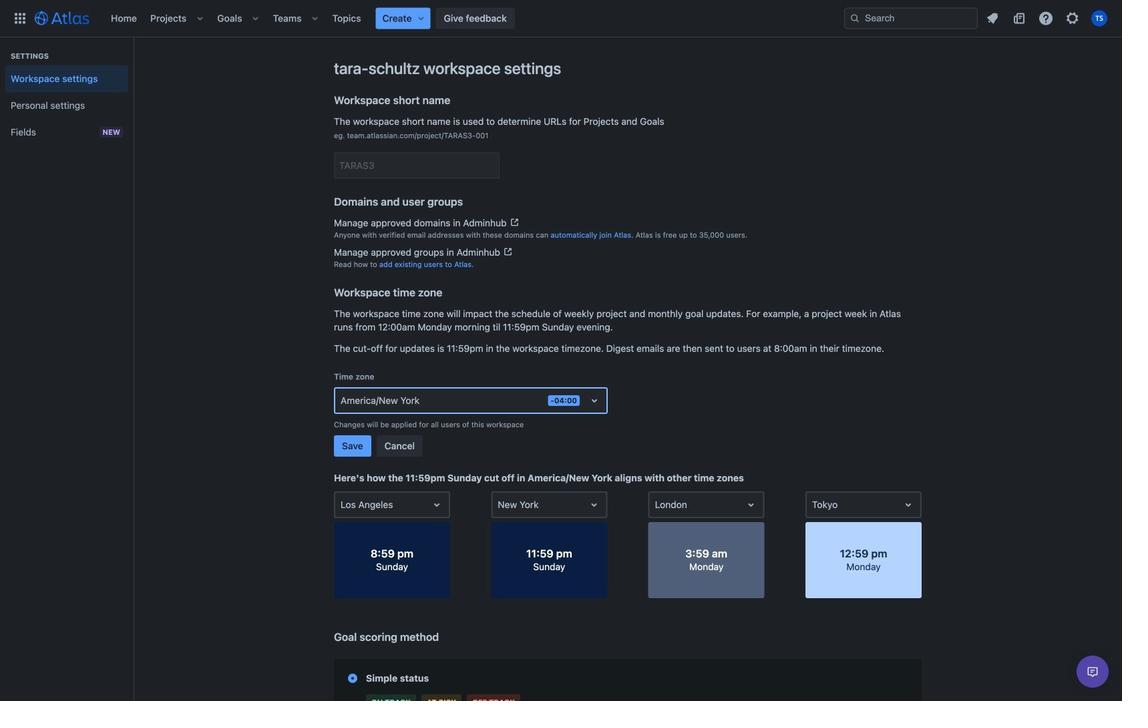 Task type: describe. For each thing, give the bounding box(es) containing it.
settings image
[[1065, 10, 1081, 26]]

search image
[[850, 13, 860, 24]]

1 vertical spatial an external link image
[[503, 246, 513, 257]]

Search field
[[844, 8, 978, 29]]

open intercom messenger image
[[1085, 664, 1101, 680]]

help image
[[1038, 10, 1054, 26]]



Task type: locate. For each thing, give the bounding box(es) containing it.
open image
[[586, 393, 602, 409], [429, 497, 445, 513], [586, 497, 602, 513], [743, 497, 759, 513]]

None field
[[335, 154, 498, 178]]

banner
[[0, 0, 1122, 37]]

top element
[[8, 0, 844, 37]]

account image
[[1091, 10, 1107, 26]]

notifications image
[[984, 10, 1000, 26]]

open image
[[900, 497, 916, 513]]

switch to... image
[[12, 10, 28, 26]]

0 vertical spatial an external link image
[[509, 217, 520, 228]]

group
[[5, 37, 128, 150]]

None search field
[[844, 8, 978, 29]]

an external link image
[[509, 217, 520, 228], [503, 246, 513, 257]]

None text field
[[655, 498, 657, 512], [812, 498, 815, 512], [655, 498, 657, 512], [812, 498, 815, 512]]



Task type: vqa. For each thing, say whether or not it's contained in the screenshot.
Help icon
yes



